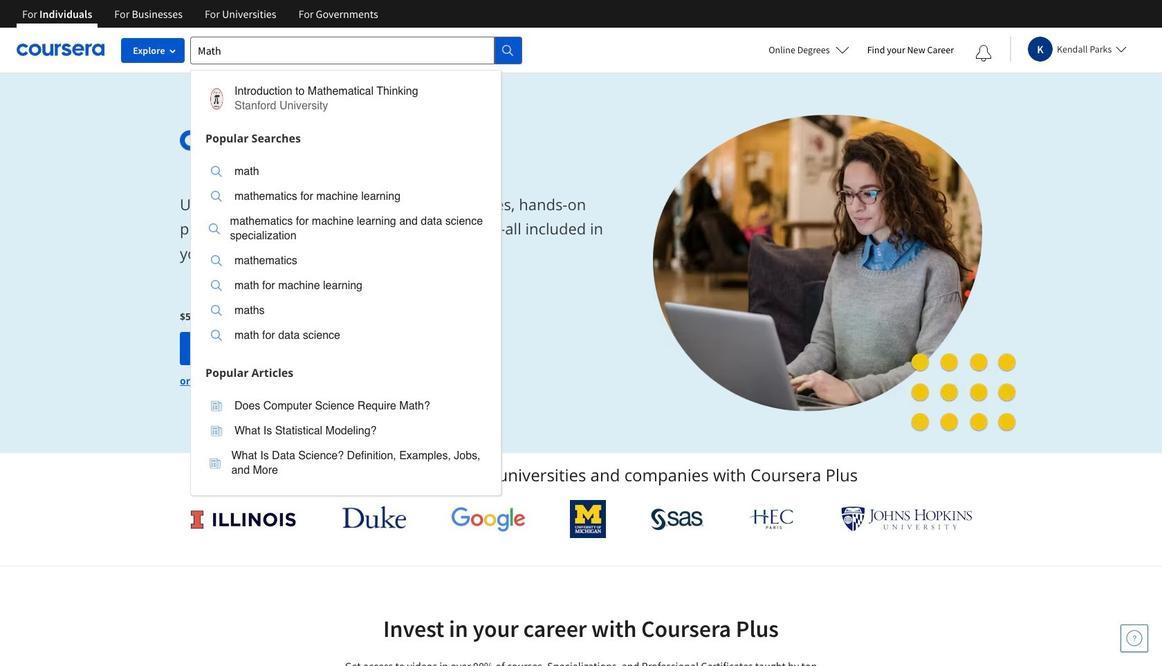Task type: locate. For each thing, give the bounding box(es) containing it.
What do you want to learn? text field
[[190, 36, 495, 64]]

1 vertical spatial list box
[[191, 385, 501, 495]]

university of illinois at urbana-champaign image
[[190, 508, 298, 530]]

None search field
[[190, 36, 522, 496]]

2 list box from the top
[[191, 385, 501, 495]]

suggestion image image
[[205, 88, 228, 110], [211, 166, 222, 177], [211, 191, 222, 202], [209, 223, 220, 234], [211, 255, 222, 266], [211, 280, 222, 291], [211, 305, 222, 316], [211, 330, 222, 341], [211, 401, 222, 412], [211, 425, 222, 437], [209, 458, 220, 469]]

0 vertical spatial list box
[[191, 150, 501, 360]]

list box
[[191, 150, 501, 360], [191, 385, 501, 495]]

1 list box from the top
[[191, 150, 501, 360]]

university of michigan image
[[570, 500, 606, 538]]

sas image
[[651, 508, 704, 530]]

coursera image
[[17, 39, 104, 61]]



Task type: describe. For each thing, give the bounding box(es) containing it.
banner navigation
[[11, 0, 389, 28]]

johns hopkins university image
[[841, 506, 973, 532]]

duke university image
[[342, 506, 406, 529]]

google image
[[451, 506, 526, 532]]

hec paris image
[[748, 505, 797, 533]]

coursera plus image
[[180, 130, 390, 151]]

autocomplete results list box
[[190, 70, 502, 496]]

help center image
[[1126, 630, 1143, 647]]



Task type: vqa. For each thing, say whether or not it's contained in the screenshot.
the rightmost THE OF
no



